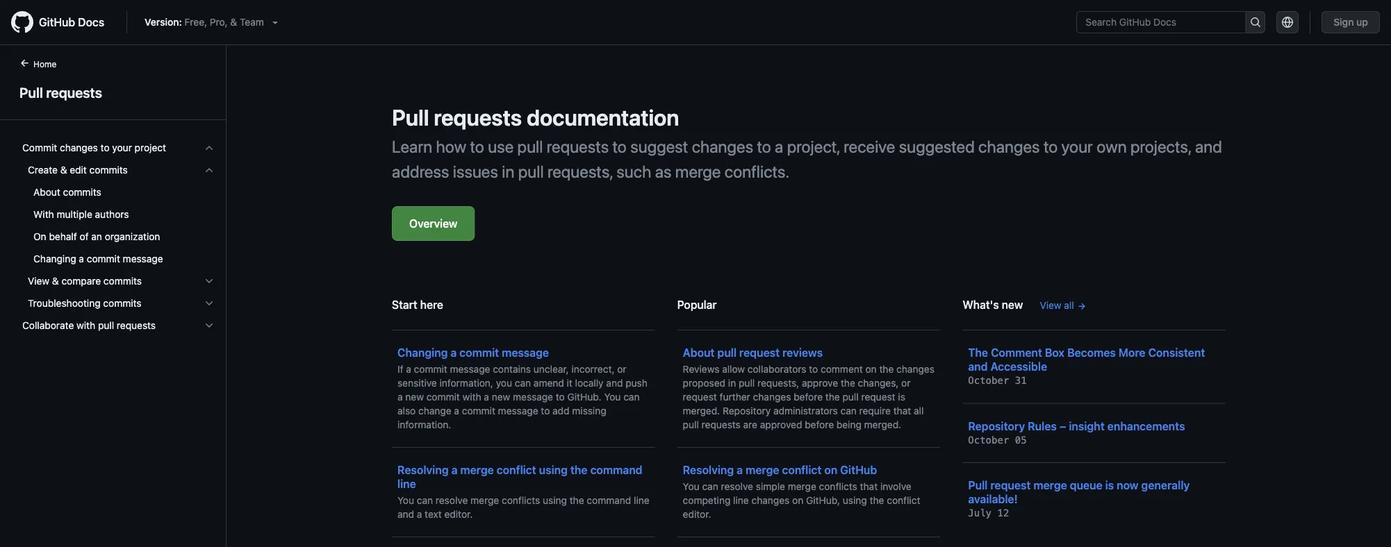 Task type: describe. For each thing, give the bounding box(es) containing it.
create & edit commits
[[28, 164, 128, 176]]

start here
[[392, 299, 443, 312]]

github.
[[568, 392, 602, 403]]

create & edit commits element containing create & edit commits
[[11, 159, 226, 270]]

github docs link
[[11, 11, 115, 33]]

create & edit commits button
[[17, 159, 220, 181]]

docs
[[78, 16, 104, 29]]

reviews
[[683, 364, 720, 375]]

to up add at the bottom of the page
[[556, 392, 565, 403]]

administrators
[[774, 406, 838, 417]]

message up 'contains'
[[502, 347, 549, 360]]

resolve inside resolving a merge conflict using the command line you can resolve merge conflicts using the command line and a text editor.
[[436, 495, 468, 507]]

receive
[[844, 137, 896, 156]]

requests, inside 'about pull request reviews reviews allow collaborators to comment on the changes proposed in pull requests, approve the changes, or request further changes before the pull request is merged. repository administrators can require that all pull requests are approved before being merged.'
[[758, 378, 800, 389]]

changing a commit message
[[33, 253, 163, 265]]

home
[[33, 59, 57, 69]]

collaborators
[[748, 364, 807, 375]]

github docs
[[39, 16, 104, 29]]

an
[[91, 231, 102, 243]]

05
[[1015, 435, 1027, 446]]

more
[[1119, 347, 1146, 360]]

is inside pull request merge queue is now generally available! july 12
[[1106, 479, 1114, 493]]

start
[[392, 299, 418, 312]]

view for view & compare commits
[[28, 276, 49, 287]]

sc 9kayk9 0 image inside collaborate with pull requests dropdown button
[[204, 320, 215, 332]]

pro,
[[210, 16, 228, 28]]

home link
[[14, 58, 79, 72]]

information.
[[398, 420, 451, 431]]

conflicts.
[[725, 162, 790, 181]]

about pull request reviews reviews allow collaborators to comment on the changes proposed in pull requests, approve the changes, or request further changes before the pull request is merged. repository administrators can require that all pull requests are approved before being merged.
[[683, 347, 935, 431]]

project,
[[787, 137, 840, 156]]

editor. inside resolving a merge conflict using the command line you can resolve merge conflicts using the command line and a text editor.
[[445, 509, 473, 521]]

commits inside create & edit commits dropdown button
[[89, 164, 128, 176]]

the
[[969, 347, 989, 360]]

github,
[[806, 495, 841, 507]]

changing a commit message if a commit message contains unclear, incorrect, or sensitive information, you can amend it locally and push a new commit with a new message to github. you can also change a commit message to add missing information.
[[398, 347, 648, 431]]

or inside 'about pull request reviews reviews allow collaborators to comment on the changes proposed in pull requests, approve the changes, or request further changes before the pull request is merged. repository administrators can require that all pull requests are approved before being merged.'
[[902, 378, 911, 389]]

editor. inside resolving a merge conflict on github you can resolve simple merge conflicts that involve competing line changes on github, using the conflict editor.
[[683, 509, 711, 521]]

resolving for can
[[683, 464, 734, 477]]

can inside resolving a merge conflict using the command line you can resolve merge conflicts using the command line and a text editor.
[[417, 495, 433, 507]]

request down proposed
[[683, 392, 717, 403]]

message up information,
[[450, 364, 490, 375]]

1 horizontal spatial line
[[634, 495, 650, 507]]

projects,
[[1131, 137, 1192, 156]]

select language: current language is english image
[[1283, 17, 1294, 28]]

available!
[[969, 493, 1018, 506]]

involve
[[881, 481, 912, 493]]

create
[[28, 164, 58, 176]]

approved
[[760, 420, 802, 431]]

edit
[[70, 164, 87, 176]]

1 vertical spatial command
[[587, 495, 631, 507]]

being
[[837, 420, 862, 431]]

suggested
[[899, 137, 975, 156]]

pull requests documentation learn how to use pull requests to suggest changes to a project, receive suggested changes to your own projects, and address issues in pull requests, such as merge conflicts.
[[392, 104, 1223, 181]]

on
[[33, 231, 46, 243]]

documentation
[[527, 104, 680, 131]]

you inside resolving a merge conflict using the command line you can resolve merge conflicts using the command line and a text editor.
[[398, 495, 414, 507]]

commit up information,
[[460, 347, 499, 360]]

repository inside repository rules – insight enhancements october 05
[[969, 420, 1026, 433]]

commits inside troubleshooting commits dropdown button
[[103, 298, 142, 309]]

all inside 'about pull request reviews reviews allow collaborators to comment on the changes proposed in pull requests, approve the changes, or request further changes before the pull request is merged. repository administrators can require that all pull requests are approved before being merged.'
[[914, 406, 924, 417]]

troubleshooting
[[28, 298, 101, 309]]

changes inside resolving a merge conflict on github you can resolve simple merge conflicts that involve competing line changes on github, using the conflict editor.
[[752, 495, 790, 507]]

approve
[[802, 378, 838, 389]]

use
[[488, 137, 514, 156]]

pull up being
[[843, 392, 859, 403]]

or inside changing a commit message if a commit message contains unclear, incorrect, or sensitive information, you can amend it locally and push a new commit with a new message to github. you can also change a commit message to add missing information.
[[618, 364, 627, 375]]

about for pull
[[683, 347, 715, 360]]

create & edit commits element containing about commits
[[11, 181, 226, 270]]

october inside repository rules – insight enhancements october 05
[[969, 435, 1010, 446]]

own
[[1097, 137, 1127, 156]]

view all
[[1040, 300, 1075, 311]]

you inside resolving a merge conflict on github you can resolve simple merge conflicts that involve competing line changes on github, using the conflict editor.
[[683, 481, 700, 493]]

github inside resolving a merge conflict on github you can resolve simple merge conflicts that involve competing line changes on github, using the conflict editor.
[[841, 464, 878, 477]]

changes inside dropdown button
[[60, 142, 98, 154]]

comment
[[991, 347, 1043, 360]]

missing
[[572, 406, 607, 417]]

pull for documentation
[[392, 104, 429, 131]]

behalf
[[49, 231, 77, 243]]

if
[[398, 364, 404, 375]]

accessible
[[991, 360, 1048, 374]]

insight
[[1069, 420, 1105, 433]]

can down push
[[624, 392, 640, 403]]

box
[[1045, 347, 1065, 360]]

1 vertical spatial on
[[825, 464, 838, 477]]

about commits
[[33, 187, 101, 198]]

what's
[[963, 299, 999, 312]]

changing for changing a commit message
[[33, 253, 76, 265]]

october 31 element
[[969, 375, 1027, 387]]

conflict for using
[[497, 464, 536, 477]]

learn
[[392, 137, 433, 156]]

to left the use
[[470, 137, 484, 156]]

simple
[[756, 481, 786, 493]]

change
[[419, 406, 452, 417]]

to inside 'about pull request reviews reviews allow collaborators to comment on the changes proposed in pull requests, approve the changes, or request further changes before the pull request is merged. repository administrators can require that all pull requests are approved before being merged.'
[[809, 364, 818, 375]]

0 horizontal spatial on
[[793, 495, 804, 507]]

changing for changing a commit message if a commit message contains unclear, incorrect, or sensitive information, you can amend it locally and push a new commit with a new message to github. you can also change a commit message to add missing information.
[[398, 347, 448, 360]]

0 vertical spatial &
[[230, 16, 237, 28]]

troubleshooting commits
[[28, 298, 142, 309]]

& for view & compare commits
[[52, 276, 59, 287]]

also
[[398, 406, 416, 417]]

31
[[1015, 375, 1027, 387]]

about for commits
[[33, 187, 60, 198]]

pull for merge
[[969, 479, 988, 493]]

line inside resolving a merge conflict on github you can resolve simple merge conflicts that involve competing line changes on github, using the conflict editor.
[[733, 495, 749, 507]]

pull inside dropdown button
[[98, 320, 114, 332]]

you
[[496, 378, 512, 389]]

request up the collaborators
[[740, 347, 780, 360]]

sign up
[[1334, 16, 1369, 28]]

request inside pull request merge queue is now generally available! july 12
[[991, 479, 1031, 493]]

your inside dropdown button
[[112, 142, 132, 154]]

a inside pull requests documentation learn how to use pull requests to suggest changes to a project, receive suggested changes to your own projects, and address issues in pull requests, such as merge conflicts.
[[775, 137, 784, 156]]

text
[[425, 509, 442, 521]]

0 vertical spatial before
[[794, 392, 823, 403]]

that inside resolving a merge conflict on github you can resolve simple merge conflicts that involve competing line changes on github, using the conflict editor.
[[860, 481, 878, 493]]

sensitive
[[398, 378, 437, 389]]

push
[[626, 378, 648, 389]]

in inside pull requests documentation learn how to use pull requests to suggest changes to a project, receive suggested changes to your own projects, and address issues in pull requests, such as merge conflicts.
[[502, 162, 515, 181]]

1 vertical spatial before
[[805, 420, 834, 431]]

pull down proposed
[[683, 420, 699, 431]]

and inside the comment box becomes more consistent and accessible october 31
[[969, 360, 988, 374]]

issues
[[453, 162, 498, 181]]

requests inside dropdown button
[[117, 320, 156, 332]]

about commits link
[[17, 181, 220, 204]]

pull inside 'element'
[[19, 84, 43, 100]]

0 vertical spatial all
[[1065, 300, 1075, 311]]

to inside dropdown button
[[101, 142, 110, 154]]

rules
[[1028, 420, 1057, 433]]

consistent
[[1149, 347, 1206, 360]]

require
[[860, 406, 891, 417]]

suggest
[[631, 137, 688, 156]]

triangle down image
[[270, 17, 281, 28]]

0 horizontal spatial new
[[406, 392, 424, 403]]

with inside dropdown button
[[77, 320, 95, 332]]

conflicts inside resolving a merge conflict on github you can resolve simple merge conflicts that involve competing line changes on github, using the conflict editor.
[[819, 481, 858, 493]]

collaborate
[[22, 320, 74, 332]]

july
[[969, 508, 992, 520]]

with inside changing a commit message if a commit message contains unclear, incorrect, or sensitive information, you can amend it locally and push a new commit with a new message to github. you can also change a commit message to add missing information.
[[463, 392, 481, 403]]



Task type: vqa. For each thing, say whether or not it's contained in the screenshot.
View logs
no



Task type: locate. For each thing, give the bounding box(es) containing it.
1 horizontal spatial you
[[604, 392, 621, 403]]

pull inside pull requests documentation learn how to use pull requests to suggest changes to a project, receive suggested changes to your own projects, and address issues in pull requests, such as merge conflicts.
[[392, 104, 429, 131]]

0 vertical spatial resolve
[[721, 481, 754, 493]]

1 vertical spatial conflicts
[[502, 495, 540, 507]]

1 vertical spatial requests,
[[758, 378, 800, 389]]

merge inside pull requests documentation learn how to use pull requests to suggest changes to a project, receive suggested changes to your own projects, and address issues in pull requests, such as merge conflicts.
[[676, 162, 721, 181]]

1 horizontal spatial that
[[894, 406, 912, 417]]

resolve inside resolving a merge conflict on github you can resolve simple merge conflicts that involve competing line changes on github, using the conflict editor.
[[721, 481, 754, 493]]

2 resolving from the left
[[683, 464, 734, 477]]

commits down view & compare commits dropdown button
[[103, 298, 142, 309]]

such
[[617, 162, 652, 181]]

sc 9kayk9 0 image inside commit changes to your project dropdown button
[[204, 143, 215, 154]]

requests,
[[548, 162, 613, 181], [758, 378, 800, 389]]

line right 'competing'
[[733, 495, 749, 507]]

in
[[502, 162, 515, 181], [728, 378, 736, 389]]

1 horizontal spatial all
[[1065, 300, 1075, 311]]

1 horizontal spatial in
[[728, 378, 736, 389]]

your
[[1062, 137, 1093, 156], [112, 142, 132, 154]]

message down amend
[[513, 392, 553, 403]]

resolving down information.
[[398, 464, 449, 477]]

commit inside pull requests 'element'
[[87, 253, 120, 265]]

0 horizontal spatial pull
[[19, 84, 43, 100]]

before down administrators
[[805, 420, 834, 431]]

requests, down the collaborators
[[758, 378, 800, 389]]

to up "conflicts."
[[757, 137, 771, 156]]

2 vertical spatial on
[[793, 495, 804, 507]]

commit up change
[[427, 392, 460, 403]]

2 editor. from the left
[[683, 509, 711, 521]]

resolving inside resolving a merge conflict using the command line you can resolve merge conflicts using the command line and a text editor.
[[398, 464, 449, 477]]

multiple
[[57, 209, 92, 220]]

editor. right text
[[445, 509, 473, 521]]

on inside 'about pull request reviews reviews allow collaborators to comment on the changes proposed in pull requests, approve the changes, or request further changes before the pull request is merged. repository administrators can require that all pull requests are approved before being merged.'
[[866, 364, 877, 375]]

changing down behalf
[[33, 253, 76, 265]]

commits up with multiple authors
[[63, 187, 101, 198]]

pull up the allow
[[718, 347, 737, 360]]

july 12 element
[[969, 508, 1010, 520]]

2 horizontal spatial line
[[733, 495, 749, 507]]

0 vertical spatial or
[[618, 364, 627, 375]]

2 october from the top
[[969, 435, 1010, 446]]

message
[[123, 253, 163, 265], [502, 347, 549, 360], [450, 364, 490, 375], [513, 392, 553, 403], [498, 406, 538, 417]]

and inside changing a commit message if a commit message contains unclear, incorrect, or sensitive information, you can amend it locally and push a new commit with a new message to github. you can also change a commit message to add missing information.
[[606, 378, 623, 389]]

the inside resolving a merge conflict on github you can resolve simple merge conflicts that involve competing line changes on github, using the conflict editor.
[[870, 495, 885, 507]]

2 vertical spatial you
[[398, 495, 414, 507]]

is
[[898, 392, 906, 403], [1106, 479, 1114, 493]]

requests up the use
[[434, 104, 522, 131]]

pull up learn
[[392, 104, 429, 131]]

october left 05
[[969, 435, 1010, 446]]

sign
[[1334, 16, 1354, 28]]

& right pro,
[[230, 16, 237, 28]]

requests down documentation
[[547, 137, 609, 156]]

0 horizontal spatial you
[[398, 495, 414, 507]]

further
[[720, 392, 751, 403]]

2 horizontal spatial you
[[683, 481, 700, 493]]

merge inside pull request merge queue is now generally available! july 12
[[1034, 479, 1068, 493]]

line left 'competing'
[[634, 495, 650, 507]]

that right the require
[[894, 406, 912, 417]]

and down "the" at the bottom right of page
[[969, 360, 988, 374]]

create & edit commits element
[[11, 159, 226, 270], [11, 181, 226, 270]]

or right 'changes,'
[[902, 378, 911, 389]]

1 horizontal spatial conflict
[[782, 464, 822, 477]]

about up with
[[33, 187, 60, 198]]

compare
[[62, 276, 101, 287]]

all
[[1065, 300, 1075, 311], [914, 406, 924, 417]]

view inside dropdown button
[[28, 276, 49, 287]]

sc 9kayk9 0 image for view & compare commits
[[204, 276, 215, 287]]

and right projects,
[[1196, 137, 1223, 156]]

resolve up 'competing'
[[721, 481, 754, 493]]

repository rules – insight enhancements october 05
[[969, 420, 1186, 446]]

1 vertical spatial resolve
[[436, 495, 468, 507]]

0 vertical spatial changing
[[33, 253, 76, 265]]

can inside 'about pull request reviews reviews allow collaborators to comment on the changes proposed in pull requests, approve the changes, or request further changes before the pull request is merged. repository administrators can require that all pull requests are approved before being merged.'
[[841, 406, 857, 417]]

2 horizontal spatial new
[[1002, 299, 1024, 312]]

sc 9kayk9 0 image
[[204, 276, 215, 287], [204, 298, 215, 309]]

commit changes to your project element containing create & edit commits
[[11, 159, 226, 315]]

pull inside pull request merge queue is now generally available! july 12
[[969, 479, 988, 493]]

1 vertical spatial pull
[[392, 104, 429, 131]]

with down information,
[[463, 392, 481, 403]]

october down "the" at the bottom right of page
[[969, 375, 1010, 387]]

0 horizontal spatial requests,
[[548, 162, 613, 181]]

0 horizontal spatial github
[[39, 16, 75, 29]]

0 horizontal spatial merged.
[[683, 406, 720, 417]]

& up troubleshooting
[[52, 276, 59, 287]]

can up text
[[417, 495, 433, 507]]

1 horizontal spatial conflicts
[[819, 481, 858, 493]]

conflict inside resolving a merge conflict using the command line you can resolve merge conflicts using the command line and a text editor.
[[497, 464, 536, 477]]

pull down troubleshooting commits dropdown button
[[98, 320, 114, 332]]

0 horizontal spatial repository
[[723, 406, 771, 417]]

commit down on behalf of an organization
[[87, 253, 120, 265]]

generally
[[1142, 479, 1190, 493]]

request up available!
[[991, 479, 1031, 493]]

0 vertical spatial about
[[33, 187, 60, 198]]

commits inside view & compare commits dropdown button
[[104, 276, 142, 287]]

2 commit changes to your project element from the top
[[11, 159, 226, 315]]

Search GitHub Docs search field
[[1078, 12, 1246, 33]]

1 vertical spatial october
[[969, 435, 1010, 446]]

incorrect,
[[572, 364, 615, 375]]

your up create & edit commits dropdown button
[[112, 142, 132, 154]]

0 horizontal spatial &
[[52, 276, 59, 287]]

pull requests element
[[0, 56, 227, 546]]

& left edit
[[60, 164, 67, 176]]

up
[[1357, 16, 1369, 28]]

before
[[794, 392, 823, 403], [805, 420, 834, 431]]

sc 9kayk9 0 image inside view & compare commits dropdown button
[[204, 276, 215, 287]]

is inside 'about pull request reviews reviews allow collaborators to comment on the changes proposed in pull requests, approve the changes, or request further changes before the pull request is merged. repository administrators can require that all pull requests are approved before being merged.'
[[898, 392, 906, 403]]

a inside pull requests 'element'
[[79, 253, 84, 265]]

1 vertical spatial &
[[60, 164, 67, 176]]

new down the you
[[492, 392, 510, 403]]

1 vertical spatial in
[[728, 378, 736, 389]]

1 vertical spatial sc 9kayk9 0 image
[[204, 165, 215, 176]]

how
[[436, 137, 467, 156]]

before up administrators
[[794, 392, 823, 403]]

sc 9kayk9 0 image for commit changes to your project
[[204, 143, 215, 154]]

commits down changing a commit message link
[[104, 276, 142, 287]]

and left push
[[606, 378, 623, 389]]

1 horizontal spatial github
[[841, 464, 878, 477]]

0 vertical spatial with
[[77, 320, 95, 332]]

is down 'changes,'
[[898, 392, 906, 403]]

view up troubleshooting
[[28, 276, 49, 287]]

2 sc 9kayk9 0 image from the top
[[204, 298, 215, 309]]

1 october from the top
[[969, 375, 1010, 387]]

0 vertical spatial on
[[866, 364, 877, 375]]

request down 'changes,'
[[862, 392, 896, 403]]

pull requests
[[19, 84, 102, 100]]

3 sc 9kayk9 0 image from the top
[[204, 320, 215, 332]]

reviews
[[783, 347, 823, 360]]

and inside pull requests documentation learn how to use pull requests to suggest changes to a project, receive suggested changes to your own projects, and address issues in pull requests, such as merge conflicts.
[[1196, 137, 1223, 156]]

0 vertical spatial you
[[604, 392, 621, 403]]

with
[[77, 320, 95, 332], [463, 392, 481, 403]]

changes
[[692, 137, 754, 156], [979, 137, 1040, 156], [60, 142, 98, 154], [897, 364, 935, 375], [753, 392, 791, 403], [752, 495, 790, 507]]

1 vertical spatial or
[[902, 378, 911, 389]]

pull request merge queue is now generally available! july 12
[[969, 479, 1190, 520]]

all right the require
[[914, 406, 924, 417]]

the
[[880, 364, 894, 375], [841, 378, 856, 389], [826, 392, 840, 403], [571, 464, 588, 477], [570, 495, 584, 507], [870, 495, 885, 507]]

changing a commit message link
[[17, 248, 220, 270]]

contains
[[493, 364, 531, 375]]

resolving up 'competing'
[[683, 464, 734, 477]]

repository up are
[[723, 406, 771, 417]]

troubleshooting commits button
[[17, 293, 220, 315]]

is left now
[[1106, 479, 1114, 493]]

pull right issues
[[518, 162, 544, 181]]

popular
[[678, 299, 717, 312]]

all up box
[[1065, 300, 1075, 311]]

new
[[1002, 299, 1024, 312], [406, 392, 424, 403], [492, 392, 510, 403]]

sc 9kayk9 0 image inside troubleshooting commits dropdown button
[[204, 298, 215, 309]]

editor. down 'competing'
[[683, 509, 711, 521]]

1 horizontal spatial repository
[[969, 420, 1026, 433]]

on left github,
[[793, 495, 804, 507]]

view & compare commits button
[[17, 270, 220, 293]]

resolving
[[398, 464, 449, 477], [683, 464, 734, 477]]

1 vertical spatial changing
[[398, 347, 448, 360]]

requests down home link
[[46, 84, 102, 100]]

1 horizontal spatial new
[[492, 392, 510, 403]]

0 vertical spatial october
[[969, 375, 1010, 387]]

0 horizontal spatial conflict
[[497, 464, 536, 477]]

can inside resolving a merge conflict on github you can resolve simple merge conflicts that involve competing line changes on github, using the conflict editor.
[[702, 481, 719, 493]]

new down sensitive
[[406, 392, 424, 403]]

queue
[[1070, 479, 1103, 493]]

github left docs
[[39, 16, 75, 29]]

1 horizontal spatial merged.
[[865, 420, 902, 431]]

sc 9kayk9 0 image
[[204, 143, 215, 154], [204, 165, 215, 176], [204, 320, 215, 332]]

0 horizontal spatial view
[[28, 276, 49, 287]]

to left own
[[1044, 137, 1058, 156]]

with down troubleshooting commits
[[77, 320, 95, 332]]

enhancements
[[1108, 420, 1186, 433]]

2 horizontal spatial pull
[[969, 479, 988, 493]]

view up box
[[1040, 300, 1062, 311]]

your left own
[[1062, 137, 1093, 156]]

free,
[[185, 16, 207, 28]]

0 vertical spatial repository
[[723, 406, 771, 417]]

and inside resolving a merge conflict using the command line you can resolve merge conflicts using the command line and a text editor.
[[398, 509, 414, 521]]

version: free, pro, & team
[[145, 16, 264, 28]]

0 horizontal spatial about
[[33, 187, 60, 198]]

on up 'changes,'
[[866, 364, 877, 375]]

None search field
[[1077, 11, 1266, 33]]

0 vertical spatial that
[[894, 406, 912, 417]]

1 vertical spatial with
[[463, 392, 481, 403]]

commit changes to your project element
[[11, 137, 226, 315], [11, 159, 226, 315]]

that
[[894, 406, 912, 417], [860, 481, 878, 493]]

the comment box becomes more consistent and accessible october 31
[[969, 347, 1206, 387]]

command
[[591, 464, 643, 477], [587, 495, 631, 507]]

0 vertical spatial sc 9kayk9 0 image
[[204, 143, 215, 154]]

view & compare commits
[[28, 276, 142, 287]]

on up github,
[[825, 464, 838, 477]]

repository up october 05 element
[[969, 420, 1026, 433]]

1 horizontal spatial is
[[1106, 479, 1114, 493]]

october
[[969, 375, 1010, 387], [969, 435, 1010, 446]]

conflict for on
[[782, 464, 822, 477]]

view for view all
[[1040, 300, 1062, 311]]

changing inside pull requests 'element'
[[33, 253, 76, 265]]

pull up available!
[[969, 479, 988, 493]]

message inside changing a commit message link
[[123, 253, 163, 265]]

resolving for line
[[398, 464, 449, 477]]

1 horizontal spatial editor.
[[683, 509, 711, 521]]

1 horizontal spatial resolve
[[721, 481, 754, 493]]

merged. down proposed
[[683, 406, 720, 417]]

changing inside changing a commit message if a commit message contains unclear, incorrect, or sensitive information, you can amend it locally and push a new commit with a new message to github. you can also change a commit message to add missing information.
[[398, 347, 448, 360]]

can up 'competing'
[[702, 481, 719, 493]]

pull down home
[[19, 84, 43, 100]]

1 horizontal spatial requests,
[[758, 378, 800, 389]]

proposed
[[683, 378, 726, 389]]

authors
[[95, 209, 129, 220]]

organization
[[105, 231, 160, 243]]

merged. down the require
[[865, 420, 902, 431]]

your inside pull requests documentation learn how to use pull requests to suggest changes to a project, receive suggested changes to your own projects, and address issues in pull requests, such as merge conflicts.
[[1062, 137, 1093, 156]]

1 vertical spatial that
[[860, 481, 878, 493]]

github down being
[[841, 464, 878, 477]]

–
[[1060, 420, 1067, 433]]

& for create & edit commits
[[60, 164, 67, 176]]

0 vertical spatial is
[[898, 392, 906, 403]]

1 vertical spatial about
[[683, 347, 715, 360]]

0 horizontal spatial with
[[77, 320, 95, 332]]

that left involve
[[860, 481, 878, 493]]

0 vertical spatial command
[[591, 464, 643, 477]]

resolve up text
[[436, 495, 468, 507]]

0 horizontal spatial line
[[398, 478, 416, 491]]

to up such at the top
[[613, 137, 627, 156]]

october inside the comment box becomes more consistent and accessible october 31
[[969, 375, 1010, 387]]

requests
[[46, 84, 102, 100], [434, 104, 522, 131], [547, 137, 609, 156], [117, 320, 156, 332], [702, 420, 741, 431]]

1 horizontal spatial changing
[[398, 347, 448, 360]]

2 horizontal spatial conflict
[[887, 495, 921, 507]]

unclear,
[[534, 364, 569, 375]]

1 horizontal spatial on
[[825, 464, 838, 477]]

view
[[28, 276, 49, 287], [1040, 300, 1062, 311]]

in down the use
[[502, 162, 515, 181]]

conflict
[[497, 464, 536, 477], [782, 464, 822, 477], [887, 495, 921, 507]]

2 horizontal spatial &
[[230, 16, 237, 28]]

amend
[[534, 378, 564, 389]]

1 commit changes to your project element from the top
[[11, 137, 226, 315]]

1 horizontal spatial &
[[60, 164, 67, 176]]

requests, left such at the top
[[548, 162, 613, 181]]

changing
[[33, 253, 76, 265], [398, 347, 448, 360]]

to left add at the bottom of the page
[[541, 406, 550, 417]]

resolve
[[721, 481, 754, 493], [436, 495, 468, 507]]

0 vertical spatial in
[[502, 162, 515, 181]]

conflicts inside resolving a merge conflict using the command line you can resolve merge conflicts using the command line and a text editor.
[[502, 495, 540, 507]]

locally
[[575, 378, 604, 389]]

2 vertical spatial sc 9kayk9 0 image
[[204, 320, 215, 332]]

1 vertical spatial github
[[841, 464, 878, 477]]

october 05 element
[[969, 435, 1027, 446]]

requests left are
[[702, 420, 741, 431]]

sc 9kayk9 0 image for create & edit commits
[[204, 165, 215, 176]]

what's new
[[963, 299, 1024, 312]]

merged.
[[683, 406, 720, 417], [865, 420, 902, 431]]

commit changes to your project element containing commit changes to your project
[[11, 137, 226, 315]]

about up reviews
[[683, 347, 715, 360]]

0 horizontal spatial changing
[[33, 253, 76, 265]]

1 vertical spatial repository
[[969, 420, 1026, 433]]

1 vertical spatial merged.
[[865, 420, 902, 431]]

0 horizontal spatial all
[[914, 406, 924, 417]]

0 horizontal spatial in
[[502, 162, 515, 181]]

collaborate with pull requests button
[[17, 315, 220, 337]]

commit down information,
[[462, 406, 496, 417]]

2 sc 9kayk9 0 image from the top
[[204, 165, 215, 176]]

can down 'contains'
[[515, 378, 531, 389]]

pull right the use
[[518, 137, 543, 156]]

commits inside about commits link
[[63, 187, 101, 198]]

1 horizontal spatial view
[[1040, 300, 1062, 311]]

1 vertical spatial you
[[683, 481, 700, 493]]

1 vertical spatial is
[[1106, 479, 1114, 493]]

0 vertical spatial merged.
[[683, 406, 720, 417]]

0 horizontal spatial resolving
[[398, 464, 449, 477]]

1 horizontal spatial pull
[[392, 104, 429, 131]]

new right what's
[[1002, 299, 1024, 312]]

now
[[1117, 479, 1139, 493]]

resolving inside resolving a merge conflict on github you can resolve simple merge conflicts that involve competing line changes on github, using the conflict editor.
[[683, 464, 734, 477]]

0 vertical spatial conflicts
[[819, 481, 858, 493]]

a inside resolving a merge conflict on github you can resolve simple merge conflicts that involve competing line changes on github, using the conflict editor.
[[737, 464, 743, 477]]

0 vertical spatial view
[[28, 276, 49, 287]]

and left text
[[398, 509, 414, 521]]

12
[[998, 508, 1010, 520]]

with
[[33, 209, 54, 220]]

changing up if
[[398, 347, 448, 360]]

repository inside 'about pull request reviews reviews allow collaborators to comment on the changes proposed in pull requests, approve the changes, or request further changes before the pull request is merged. repository administrators can require that all pull requests are approved before being merged.'
[[723, 406, 771, 417]]

a
[[775, 137, 784, 156], [79, 253, 84, 265], [451, 347, 457, 360], [406, 364, 411, 375], [398, 392, 403, 403], [484, 392, 489, 403], [454, 406, 459, 417], [452, 464, 458, 477], [737, 464, 743, 477], [417, 509, 422, 521]]

in inside 'about pull request reviews reviews allow collaborators to comment on the changes proposed in pull requests, approve the changes, or request further changes before the pull request is merged. repository administrators can require that all pull requests are approved before being merged.'
[[728, 378, 736, 389]]

1 vertical spatial view
[[1040, 300, 1062, 311]]

to up create & edit commits dropdown button
[[101, 142, 110, 154]]

team
[[240, 16, 264, 28]]

about inside pull requests 'element'
[[33, 187, 60, 198]]

in down the allow
[[728, 378, 736, 389]]

can
[[515, 378, 531, 389], [624, 392, 640, 403], [841, 406, 857, 417], [702, 481, 719, 493], [417, 495, 433, 507]]

sc 9kayk9 0 image for troubleshooting commits
[[204, 298, 215, 309]]

using inside resolving a merge conflict on github you can resolve simple merge conflicts that involve competing line changes on github, using the conflict editor.
[[843, 495, 867, 507]]

or up push
[[618, 364, 627, 375]]

1 resolving from the left
[[398, 464, 449, 477]]

message down the organization
[[123, 253, 163, 265]]

and
[[1196, 137, 1223, 156], [969, 360, 988, 374], [606, 378, 623, 389], [398, 509, 414, 521]]

requests down troubleshooting commits dropdown button
[[117, 320, 156, 332]]

sign up link
[[1322, 11, 1381, 33]]

2 vertical spatial &
[[52, 276, 59, 287]]

pull up further
[[739, 378, 755, 389]]

0 vertical spatial requests,
[[548, 162, 613, 181]]

0 horizontal spatial or
[[618, 364, 627, 375]]

with multiple authors link
[[17, 204, 220, 226]]

&
[[230, 16, 237, 28], [60, 164, 67, 176], [52, 276, 59, 287]]

requests inside 'about pull request reviews reviews allow collaborators to comment on the changes proposed in pull requests, approve the changes, or request further changes before the pull request is merged. repository administrators can require that all pull requests are approved before being merged.'
[[702, 420, 741, 431]]

0 horizontal spatial is
[[898, 392, 906, 403]]

1 sc 9kayk9 0 image from the top
[[204, 143, 215, 154]]

view all link
[[1040, 299, 1087, 313]]

requests, inside pull requests documentation learn how to use pull requests to suggest changes to a project, receive suggested changes to your own projects, and address issues in pull requests, such as merge conflicts.
[[548, 162, 613, 181]]

2 create & edit commits element from the top
[[11, 181, 226, 270]]

1 sc 9kayk9 0 image from the top
[[204, 276, 215, 287]]

0 horizontal spatial resolve
[[436, 495, 468, 507]]

1 horizontal spatial about
[[683, 347, 715, 360]]

line down information.
[[398, 478, 416, 491]]

1 create & edit commits element from the top
[[11, 159, 226, 270]]

1 horizontal spatial resolving
[[683, 464, 734, 477]]

can up being
[[841, 406, 857, 417]]

becomes
[[1068, 347, 1116, 360]]

1 vertical spatial sc 9kayk9 0 image
[[204, 298, 215, 309]]

using
[[539, 464, 568, 477], [543, 495, 567, 507], [843, 495, 867, 507]]

2 horizontal spatial on
[[866, 364, 877, 375]]

0 horizontal spatial your
[[112, 142, 132, 154]]

you inside changing a commit message if a commit message contains unclear, incorrect, or sensitive information, you can amend it locally and push a new commit with a new message to github. you can also change a commit message to add missing information.
[[604, 392, 621, 403]]

0 vertical spatial pull
[[19, 84, 43, 100]]

resolving a merge conflict using the command line you can resolve merge conflicts using the command line and a text editor.
[[398, 464, 650, 521]]

about inside 'about pull request reviews reviews allow collaborators to comment on the changes proposed in pull requests, approve the changes, or request further changes before the pull request is merged. repository administrators can require that all pull requests are approved before being merged.'
[[683, 347, 715, 360]]

search image
[[1250, 17, 1262, 28]]

commit changes to your project
[[22, 142, 166, 154]]

resolving a merge conflict on github you can resolve simple merge conflicts that involve competing line changes on github, using the conflict editor.
[[683, 464, 921, 521]]

changes,
[[858, 378, 899, 389]]

that inside 'about pull request reviews reviews allow collaborators to comment on the changes proposed in pull requests, approve the changes, or request further changes before the pull request is merged. repository administrators can require that all pull requests are approved before being merged.'
[[894, 406, 912, 417]]

commits down commit changes to your project dropdown button
[[89, 164, 128, 176]]

1 horizontal spatial or
[[902, 378, 911, 389]]

to up approve
[[809, 364, 818, 375]]

version:
[[145, 16, 182, 28]]

commit up sensitive
[[414, 364, 448, 375]]

sc 9kayk9 0 image inside create & edit commits dropdown button
[[204, 165, 215, 176]]

editor.
[[445, 509, 473, 521], [683, 509, 711, 521]]

0 horizontal spatial conflicts
[[502, 495, 540, 507]]

1 editor. from the left
[[445, 509, 473, 521]]

message down the you
[[498, 406, 538, 417]]



